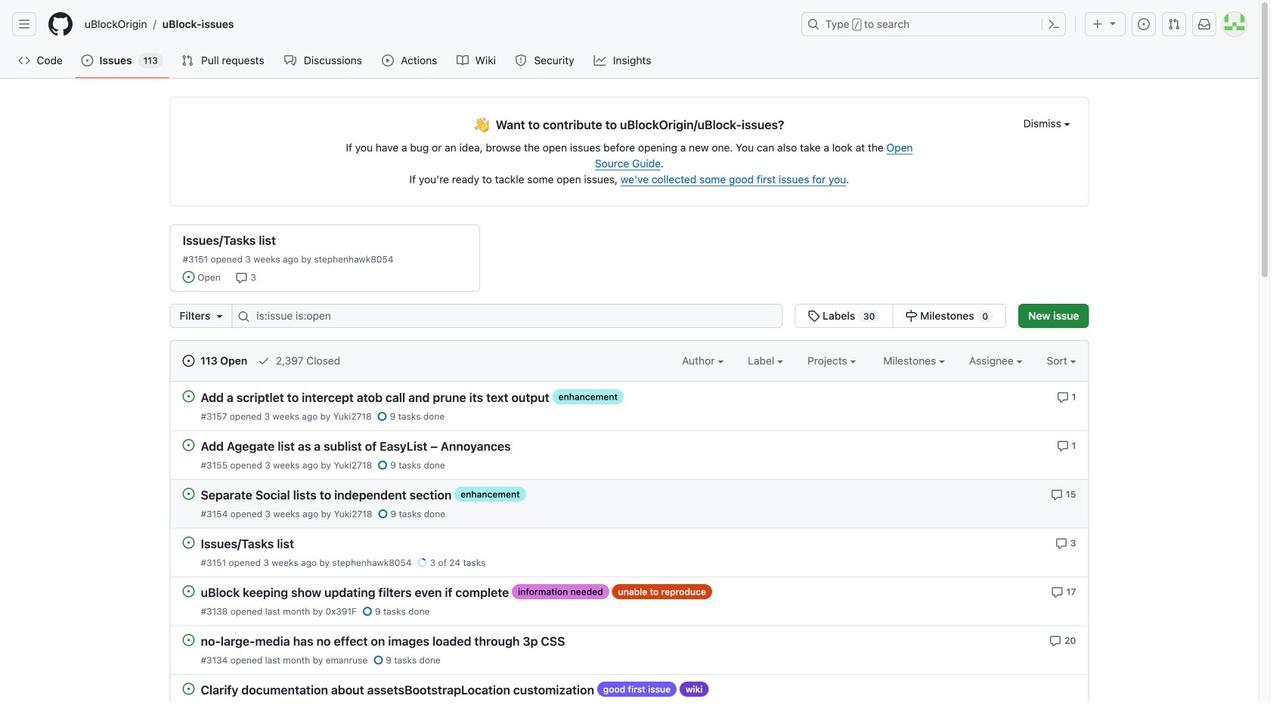 Task type: locate. For each thing, give the bounding box(es) containing it.
assignees image
[[1016, 360, 1023, 363]]

1 open issue image from the top
[[183, 537, 195, 549]]

book image
[[456, 54, 469, 67]]

git pull request image
[[1168, 18, 1180, 30]]

0 vertical spatial comment image
[[1057, 440, 1069, 452]]

triangle down image
[[213, 310, 226, 322]]

triangle down image
[[1107, 17, 1119, 29]]

issue opened image left git pull request icon
[[1138, 18, 1150, 30]]

None search field
[[170, 304, 1006, 328]]

open issue image
[[183, 537, 195, 549], [183, 586, 195, 598]]

search image
[[238, 311, 250, 323]]

1 vertical spatial open issue image
[[183, 586, 195, 598]]

list
[[79, 12, 792, 36]]

open issue image
[[183, 390, 195, 403], [183, 439, 195, 451], [183, 488, 195, 500], [183, 634, 195, 646], [183, 683, 195, 695]]

1 open issue element from the top
[[183, 390, 195, 403]]

issue opened image left check icon
[[183, 355, 195, 367]]

homepage image
[[48, 12, 73, 36]]

Search all issues text field
[[232, 304, 783, 328]]

2 horizontal spatial issue opened image
[[1138, 18, 1150, 30]]

2 vertical spatial issue opened image
[[183, 355, 195, 367]]

issue opened image
[[1138, 18, 1150, 30], [81, 54, 93, 67], [183, 355, 195, 367]]

comment image
[[1057, 440, 1069, 452], [1049, 635, 1062, 647]]

open issue element
[[183, 390, 195, 403], [183, 439, 195, 451], [183, 488, 195, 500], [183, 536, 195, 549], [183, 585, 195, 598], [183, 634, 195, 646], [183, 683, 195, 695]]

issue opened image for git pull request icon
[[1138, 18, 1150, 30]]

0 horizontal spatial issue opened image
[[81, 54, 93, 67]]

Issues search field
[[232, 304, 783, 328]]

issue opened image right code icon
[[81, 54, 93, 67]]

4 open issue image from the top
[[183, 634, 195, 646]]

2 open issue image from the top
[[183, 439, 195, 451]]

comment image
[[236, 272, 248, 284], [1057, 391, 1069, 404], [1051, 489, 1063, 501], [1055, 538, 1067, 550], [1051, 587, 1063, 599]]

1 vertical spatial issue opened image
[[81, 54, 93, 67]]

4 open issue element from the top
[[183, 536, 195, 549]]

milestone image
[[905, 310, 917, 322]]

notifications image
[[1198, 18, 1210, 30]]

0 vertical spatial open issue image
[[183, 537, 195, 549]]

1 horizontal spatial issue opened image
[[183, 355, 195, 367]]

issue opened image for git pull request image
[[81, 54, 93, 67]]

0 vertical spatial issue opened image
[[1138, 18, 1150, 30]]

issue element
[[795, 304, 1006, 328]]

author image
[[718, 360, 724, 363]]

1 open issue image from the top
[[183, 390, 195, 403]]



Task type: vqa. For each thing, say whether or not it's contained in the screenshot.
Dark default image
no



Task type: describe. For each thing, give the bounding box(es) containing it.
3 open issue image from the top
[[183, 488, 195, 500]]

graph image
[[594, 54, 606, 67]]

play image
[[382, 54, 394, 67]]

3 open issue element from the top
[[183, 488, 195, 500]]

7 open issue element from the top
[[183, 683, 195, 695]]

command palette image
[[1048, 18, 1060, 30]]

plus image
[[1092, 18, 1104, 30]]

5 open issue image from the top
[[183, 683, 195, 695]]

git pull request image
[[181, 54, 193, 67]]

1 vertical spatial comment image
[[1049, 635, 1062, 647]]

code image
[[18, 54, 30, 67]]

check image
[[258, 355, 270, 367]]

tag image
[[808, 310, 820, 322]]

5 open issue element from the top
[[183, 585, 195, 598]]

shield image
[[515, 54, 527, 67]]

issue opened image
[[183, 271, 195, 283]]

2 open issue image from the top
[[183, 586, 195, 598]]

6 open issue element from the top
[[183, 634, 195, 646]]

label image
[[777, 360, 783, 363]]

comment discussion image
[[284, 54, 296, 67]]

2 open issue element from the top
[[183, 439, 195, 451]]



